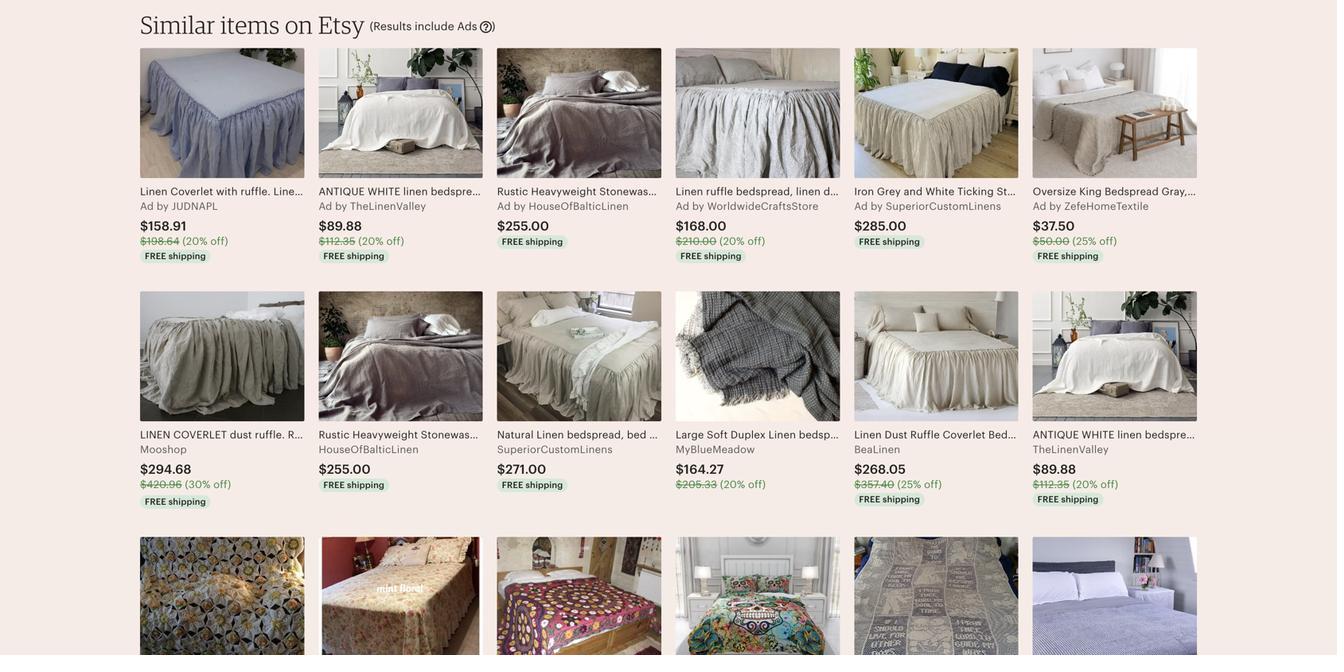 Task type: describe. For each thing, give the bounding box(es) containing it.
(25% inside bealinen $ 268.05 $ 357.40 (25% off) free shipping
[[897, 479, 921, 491]]

shipping inside "superiorcustomlinens $ 271.00 free shipping"
[[526, 481, 563, 491]]

free inside houseofbalticlinen $ 255.00 free shipping
[[323, 481, 345, 491]]

(20% for 158.91
[[182, 236, 208, 248]]

houseofbalticlinen inside the a d b y houseofbalticlinen $ 255.00 free shipping
[[529, 200, 629, 212]]

free inside bealinen $ 268.05 $ 357.40 (25% off) free shipping
[[859, 495, 880, 505]]

sale striped cotton bedspread - dark grey and white stripes/bedcover/throw/cotton blanket image
[[1033, 537, 1197, 656]]

sugar skull bedding, mosaic duvet cover, skull doona cover, teal comforter image
[[676, 537, 840, 656]]

50.00
[[1040, 236, 1070, 248]]

judnapl
[[172, 200, 218, 212]]

y for 255.00
[[520, 200, 526, 212]]

d for 255.00
[[504, 200, 511, 212]]

linen coverlet with ruffle. linen bed cover. ruffle bedspread. stonewashed ruffle bed skirt. linen bedspread. linen cover. ruffled bedskirt. image
[[140, 48, 304, 178]]

zefehometextile
[[1064, 200, 1149, 212]]

large
[[676, 430, 704, 441]]

shipping inside houseofbalticlinen $ 255.00 free shipping
[[347, 481, 385, 491]]

shipping inside the a d b y houseofbalticlinen $ 255.00 free shipping
[[526, 237, 563, 247]]

d for 285.00
[[861, 200, 868, 212]]

a for 285.00
[[854, 200, 862, 212]]

y for 89.88
[[342, 200, 347, 212]]

(20% for 168.00
[[720, 236, 745, 248]]

a for 37.50
[[1033, 200, 1040, 212]]

shipping inside bealinen $ 268.05 $ 357.40 (25% off) free shipping
[[883, 495, 920, 505]]

off) inside mooshop $ 294.68 $ 420.96 (30% off) free shipping
[[213, 479, 231, 491]]

crochet king size bedspread; children's bedroom decor, heirloom bedspread,  teddy bear bedspread, image
[[854, 537, 1019, 656]]

rustic heavyweight stonewashed linen bed cover/ bedspread/ coverlet/ natural flax colour image for 255.00
[[319, 292, 483, 422]]

bealinen
[[854, 444, 900, 456]]

duplex
[[731, 430, 766, 441]]

free inside thelinenvalley $ 89.88 $ 112.35 (20% off) free shipping
[[1038, 495, 1059, 505]]

89.88 inside thelinenvalley $ 89.88 $ 112.35 (20% off) free shipping
[[1041, 463, 1076, 477]]

shipping inside thelinenvalley $ 89.88 $ 112.35 (20% off) free shipping
[[1061, 495, 1099, 505]]

free inside a d b y judnapl $ 158.91 $ 198.64 (20% off) free shipping
[[145, 252, 166, 262]]

bealinen $ 268.05 $ 357.40 (25% off) free shipping
[[854, 444, 942, 505]]

y for 158.91
[[163, 200, 169, 212]]

queen bedspread image
[[140, 537, 304, 656]]

off) inside a d b y thelinenvalley $ 89.88 $ 112.35 (20% off) free shipping
[[386, 236, 404, 248]]

a d b y worldwidecraftsstore $ 168.00 $ 210.00 (20% off) free shipping
[[676, 200, 819, 262]]

shipping inside a d b y zefehometextile $ 37.50 $ 50.00 (25% off) free shipping
[[1061, 252, 1099, 262]]

worldwidecraftsstore
[[707, 200, 819, 212]]

superiorcustomlinens $ 271.00 free shipping
[[497, 444, 613, 491]]

shipping inside the a d b y superiorcustomlinens $ 285.00 free shipping
[[883, 237, 920, 247]]

iron grey and white ticking striped bedspread with gathered ruffle fall, linen bedspread, ruffle bedding linen coverlet image
[[854, 48, 1019, 178]]

d for 158.91
[[147, 200, 154, 212]]

free inside a d b y worldwidecraftsstore $ 168.00 $ 210.00 (20% off) free shipping
[[681, 252, 702, 262]]

164.27
[[684, 463, 724, 477]]

a for 158.91
[[140, 200, 147, 212]]

similar items on etsy
[[140, 10, 365, 40]]

items
[[221, 10, 280, 40]]

thelinenvalley inside thelinenvalley $ 89.88 $ 112.35 (20% off) free shipping
[[1033, 444, 1109, 456]]

(30%
[[185, 479, 211, 491]]

large soft duplex linen bedspread image
[[676, 292, 840, 422]]

a d b y thelinenvalley $ 89.88 $ 112.35 (20% off) free shipping
[[319, 200, 426, 262]]

off) inside thelinenvalley $ 89.88 $ 112.35 (20% off) free shipping
[[1101, 479, 1118, 491]]

158.91
[[148, 219, 186, 234]]

free inside a d b y zefehometextile $ 37.50 $ 50.00 (25% off) free shipping
[[1038, 252, 1059, 262]]

shipping inside a d b y thelinenvalley $ 89.88 $ 112.35 (20% off) free shipping
[[347, 252, 385, 262]]

linen dust ruffle coverlet bedspread stone washed super soft 100% european flax natural organic silky stone village coll. christmas sales! image
[[854, 292, 1019, 422]]

205.33
[[682, 479, 717, 491]]

y for 168.00
[[699, 200, 704, 212]]

ads
[[457, 20, 477, 33]]

a for 89.88
[[319, 200, 326, 212]]

210.00
[[682, 236, 717, 248]]

420.96
[[147, 479, 182, 491]]

(25% inside a d b y zefehometextile $ 37.50 $ 50.00 (25% off) free shipping
[[1073, 236, 1097, 248]]

a for 255.00
[[497, 200, 504, 212]]



Task type: locate. For each thing, give the bounding box(es) containing it.
a d b y zefehometextile $ 37.50 $ 50.00 (25% off) free shipping
[[1033, 200, 1149, 262]]

linen coverlet dust ruffle. ruffled linen bedspread, dust ruffle. washed and softened. made by mooshop.*4 image
[[140, 292, 304, 422]]

1 vertical spatial houseofbalticlinen
[[319, 444, 419, 456]]

off) inside a d b y judnapl $ 158.91 $ 198.64 (20% off) free shipping
[[210, 236, 228, 248]]

0 horizontal spatial thelinenvalley
[[350, 200, 426, 212]]

6 b from the left
[[1049, 200, 1056, 212]]

198.64
[[147, 236, 180, 248]]

1 vertical spatial (25%
[[897, 479, 921, 491]]

superiorcustomlinens inside the a d b y superiorcustomlinens $ 285.00 free shipping
[[886, 200, 1001, 212]]

shipping
[[526, 237, 563, 247], [883, 237, 920, 247], [168, 252, 206, 262], [347, 252, 385, 262], [704, 252, 742, 262], [1061, 252, 1099, 262], [347, 481, 385, 491], [526, 481, 563, 491], [883, 495, 920, 505], [1061, 495, 1099, 505], [168, 498, 206, 508]]

y inside the a d b y houseofbalticlinen $ 255.00 free shipping
[[520, 200, 526, 212]]

b for 158.91
[[157, 200, 163, 212]]

houseofbalticlinen
[[529, 200, 629, 212], [319, 444, 419, 456]]

0 horizontal spatial 255.00
[[327, 463, 371, 477]]

3 b from the left
[[514, 200, 520, 212]]

shipping inside a d b y judnapl $ 158.91 $ 198.64 (20% off) free shipping
[[168, 252, 206, 262]]

0 vertical spatial 112.35
[[325, 236, 356, 248]]

d inside a d b y thelinenvalley $ 89.88 $ 112.35 (20% off) free shipping
[[326, 200, 332, 212]]

(20% for 89.88
[[358, 236, 384, 248]]

d inside a d b y zefehometextile $ 37.50 $ 50.00 (25% off) free shipping
[[1040, 200, 1047, 212]]

6 d from the left
[[1040, 200, 1047, 212]]

255.00
[[505, 219, 549, 234], [327, 463, 371, 477]]

2 a from the left
[[319, 200, 326, 212]]

y for 37.50
[[1056, 200, 1062, 212]]

1 horizontal spatial superiorcustomlinens
[[886, 200, 1001, 212]]

1 vertical spatial rustic heavyweight stonewashed linen bed cover/ bedspread/ coverlet/ natural flax colour image
[[319, 292, 483, 422]]

1 horizontal spatial (25%
[[1073, 236, 1097, 248]]

37.50
[[1041, 219, 1075, 234]]

$ inside the a d b y superiorcustomlinens $ 285.00 free shipping
[[854, 219, 863, 234]]

a for 168.00
[[676, 200, 683, 212]]

long suzani bedspread-vintage suzani-boho chic suzani-bohemian textile-boho chic textile-bohemian textiles,boho chic textiles,boho wall image
[[497, 537, 661, 656]]

y
[[163, 200, 169, 212], [342, 200, 347, 212], [520, 200, 526, 212], [699, 200, 704, 212], [877, 200, 883, 212], [1056, 200, 1062, 212]]

b inside a d b y worldwidecraftsstore $ 168.00 $ 210.00 (20% off) free shipping
[[692, 200, 699, 212]]

1 vertical spatial superiorcustomlinens
[[497, 444, 613, 456]]

b inside a d b y zefehometextile $ 37.50 $ 50.00 (25% off) free shipping
[[1049, 200, 1056, 212]]

(25% down "268.05" at the bottom
[[897, 479, 921, 491]]

357.40
[[861, 479, 895, 491]]

0 horizontal spatial (25%
[[897, 479, 921, 491]]

1 vertical spatial 89.88
[[1041, 463, 1076, 477]]

off) inside large soft duplex linen bedspread mybluemeadow $ 164.27 $ 205.33 (20% off)
[[748, 479, 766, 491]]

thelinenvalley inside a d b y thelinenvalley $ 89.88 $ 112.35 (20% off) free shipping
[[350, 200, 426, 212]]

linen ruffle bedspread, linen dust ruffle, linen ruffled coverlet, linen bedspread, linen throw, linen blanket, linen cover, linen bed skirt image
[[676, 48, 840, 178]]

d inside the a d b y houseofbalticlinen $ 255.00 free shipping
[[504, 200, 511, 212]]

b inside a d b y judnapl $ 158.91 $ 198.64 (20% off) free shipping
[[157, 200, 163, 212]]

a inside a d b y zefehometextile $ 37.50 $ 50.00 (25% off) free shipping
[[1033, 200, 1040, 212]]

b for 89.88
[[335, 200, 342, 212]]

results
[[373, 20, 412, 33]]

similar
[[140, 10, 215, 40]]

on
[[285, 10, 313, 40]]

y inside a d b y zefehometextile $ 37.50 $ 50.00 (25% off) free shipping
[[1056, 200, 1062, 212]]

a d b y judnapl $ 158.91 $ 198.64 (20% off) free shipping
[[140, 200, 228, 262]]

112.35
[[325, 236, 356, 248], [1040, 479, 1070, 491]]

free
[[502, 237, 523, 247], [859, 237, 880, 247], [145, 252, 166, 262], [323, 252, 345, 262], [681, 252, 702, 262], [1038, 252, 1059, 262], [323, 481, 345, 491], [502, 481, 523, 491], [859, 495, 880, 505], [1038, 495, 1059, 505], [145, 498, 166, 508]]

294.68
[[148, 463, 191, 477]]

1 horizontal spatial antique white linen bedspread - off white bedspread-softened linen bed cover-bed quilt- milk white bed cover-linen bed throw image
[[1033, 292, 1197, 422]]

3 a from the left
[[497, 200, 504, 212]]

89.88
[[327, 219, 362, 234], [1041, 463, 1076, 477]]

a inside the a d b y houseofbalticlinen $ 255.00 free shipping
[[497, 200, 504, 212]]

1 d from the left
[[147, 200, 154, 212]]

b
[[157, 200, 163, 212], [335, 200, 342, 212], [514, 200, 520, 212], [692, 200, 699, 212], [871, 200, 878, 212], [1049, 200, 1056, 212]]

1 horizontal spatial rustic heavyweight stonewashed linen bed cover/ bedspread/ coverlet/ natural flax colour image
[[497, 48, 661, 178]]

(
[[370, 20, 373, 33]]

antique white linen bedspread - off white bedspread-softened linen bed cover-bed quilt- milk white bed cover-linen bed throw image for b
[[319, 48, 483, 178]]

(20% inside a d b y thelinenvalley $ 89.88 $ 112.35 (20% off) free shipping
[[358, 236, 384, 248]]

1 horizontal spatial 89.88
[[1041, 463, 1076, 477]]

d for 37.50
[[1040, 200, 1047, 212]]

a d b y houseofbalticlinen $ 255.00 free shipping
[[497, 200, 629, 247]]

free inside the a d b y houseofbalticlinen $ 255.00 free shipping
[[502, 237, 523, 247]]

168.00
[[684, 219, 727, 234]]

5 a from the left
[[854, 200, 862, 212]]

free inside mooshop $ 294.68 $ 420.96 (30% off) free shipping
[[145, 498, 166, 508]]

thelinenvalley
[[350, 200, 426, 212], [1033, 444, 1109, 456]]

y inside a d b y worldwidecraftsstore $ 168.00 $ 210.00 (20% off) free shipping
[[699, 200, 704, 212]]

off) inside bealinen $ 268.05 $ 357.40 (25% off) free shipping
[[924, 479, 942, 491]]

free inside a d b y thelinenvalley $ 89.88 $ 112.35 (20% off) free shipping
[[323, 252, 345, 262]]

0 horizontal spatial 89.88
[[327, 219, 362, 234]]

0 vertical spatial thelinenvalley
[[350, 200, 426, 212]]

3 y from the left
[[520, 200, 526, 212]]

4 b from the left
[[692, 200, 699, 212]]

antique white linen bedspread - off white bedspread-softened linen bed cover-bed quilt- milk white bed cover-linen bed throw image for 89.88
[[1033, 292, 1197, 422]]

3 d from the left
[[504, 200, 511, 212]]

5 b from the left
[[871, 200, 878, 212]]

285.00
[[863, 219, 907, 234]]

255.00 inside the a d b y houseofbalticlinen $ 255.00 free shipping
[[505, 219, 549, 234]]

soft
[[707, 430, 728, 441]]

superiorcustomlinens up 271.00
[[497, 444, 613, 456]]

antique white linen bedspread - off white bedspread-softened linen bed cover-bed quilt- milk white bed cover-linen bed throw image
[[319, 48, 483, 178], [1033, 292, 1197, 422]]

a
[[140, 200, 147, 212], [319, 200, 326, 212], [497, 200, 504, 212], [676, 200, 683, 212], [854, 200, 862, 212], [1033, 200, 1040, 212]]

b for 285.00
[[871, 200, 878, 212]]

oversize king bedspread gray, queen bed coverlet, light throw blanket, king bed cover, cotton throw blanket, lap blanket adult, knee blanket image
[[1033, 48, 1197, 178]]

268.05
[[863, 463, 906, 477]]

d for 168.00
[[683, 200, 689, 212]]

0 vertical spatial antique white linen bedspread - off white bedspread-softened linen bed cover-bed quilt- milk white bed cover-linen bed throw image
[[319, 48, 483, 178]]

y inside a d b y thelinenvalley $ 89.88 $ 112.35 (20% off) free shipping
[[342, 200, 347, 212]]

0 vertical spatial 255.00
[[505, 219, 549, 234]]

112.35 inside thelinenvalley $ 89.88 $ 112.35 (20% off) free shipping
[[1040, 479, 1070, 491]]

1 vertical spatial 255.00
[[327, 463, 371, 477]]

houseofbalticlinen $ 255.00 free shipping
[[319, 444, 419, 491]]

271.00
[[505, 463, 546, 477]]

shipping inside a d b y worldwidecraftsstore $ 168.00 $ 210.00 (20% off) free shipping
[[704, 252, 742, 262]]

( results include ads
[[370, 20, 477, 33]]

d inside a d b y worldwidecraftsstore $ 168.00 $ 210.00 (20% off) free shipping
[[683, 200, 689, 212]]

off) inside a d b y zefehometextile $ 37.50 $ 50.00 (25% off) free shipping
[[1099, 236, 1117, 248]]

d
[[147, 200, 154, 212], [326, 200, 332, 212], [504, 200, 511, 212], [683, 200, 689, 212], [861, 200, 868, 212], [1040, 200, 1047, 212]]

d inside a d b y judnapl $ 158.91 $ 198.64 (20% off) free shipping
[[147, 200, 154, 212]]

etsy
[[318, 10, 365, 40]]

a d b y superiorcustomlinens $ 285.00 free shipping
[[854, 200, 1001, 247]]

1 vertical spatial 112.35
[[1040, 479, 1070, 491]]

off) inside a d b y worldwidecraftsstore $ 168.00 $ 210.00 (20% off) free shipping
[[748, 236, 765, 248]]

$ inside the a d b y houseofbalticlinen $ 255.00 free shipping
[[497, 219, 505, 234]]

1 a from the left
[[140, 200, 147, 212]]

thelinenvalley $ 89.88 $ 112.35 (20% off) free shipping
[[1033, 444, 1118, 505]]

(20% inside thelinenvalley $ 89.88 $ 112.35 (20% off) free shipping
[[1073, 479, 1098, 491]]

large soft duplex linen bedspread mybluemeadow $ 164.27 $ 205.33 (20% off)
[[676, 430, 853, 491]]

2 y from the left
[[342, 200, 347, 212]]

4 d from the left
[[683, 200, 689, 212]]

d inside the a d b y superiorcustomlinens $ 285.00 free shipping
[[861, 200, 868, 212]]

0 vertical spatial 89.88
[[327, 219, 362, 234]]

0 horizontal spatial antique white linen bedspread - off white bedspread-softened linen bed cover-bed quilt- milk white bed cover-linen bed throw image
[[319, 48, 483, 178]]

1 b from the left
[[157, 200, 163, 212]]

0 horizontal spatial rustic heavyweight stonewashed linen bed cover/ bedspread/ coverlet/ natural flax colour image
[[319, 292, 483, 422]]

y inside the a d b y superiorcustomlinens $ 285.00 free shipping
[[877, 200, 883, 212]]

b for 255.00
[[514, 200, 520, 212]]

shipping inside mooshop $ 294.68 $ 420.96 (30% off) free shipping
[[168, 498, 206, 508]]

free inside "superiorcustomlinens $ 271.00 free shipping"
[[502, 481, 523, 491]]

y for 285.00
[[877, 200, 883, 212]]

112.35 inside a d b y thelinenvalley $ 89.88 $ 112.35 (20% off) free shipping
[[325, 236, 356, 248]]

0 horizontal spatial superiorcustomlinens
[[497, 444, 613, 456]]

a inside the a d b y superiorcustomlinens $ 285.00 free shipping
[[854, 200, 862, 212]]

0 vertical spatial houseofbalticlinen
[[529, 200, 629, 212]]

1 horizontal spatial thelinenvalley
[[1033, 444, 1109, 456]]

255.00 inside houseofbalticlinen $ 255.00 free shipping
[[327, 463, 371, 477]]

6 y from the left
[[1056, 200, 1062, 212]]

$ inside "superiorcustomlinens $ 271.00 free shipping"
[[497, 463, 505, 477]]

mybluemeadow
[[676, 444, 755, 456]]

0 vertical spatial (25%
[[1073, 236, 1097, 248]]

(20%
[[182, 236, 208, 248], [358, 236, 384, 248], [720, 236, 745, 248], [720, 479, 745, 491], [1073, 479, 1098, 491]]

2 d from the left
[[326, 200, 332, 212]]

b for 37.50
[[1049, 200, 1056, 212]]

5 y from the left
[[877, 200, 883, 212]]

a inside a d b y judnapl $ 158.91 $ 198.64 (20% off) free shipping
[[140, 200, 147, 212]]

(20% inside a d b y worldwidecraftsstore $ 168.00 $ 210.00 (20% off) free shipping
[[720, 236, 745, 248]]

d for 89.88
[[326, 200, 332, 212]]

1 horizontal spatial 112.35
[[1040, 479, 1070, 491]]

(20% inside a d b y judnapl $ 158.91 $ 198.64 (20% off) free shipping
[[182, 236, 208, 248]]

1 y from the left
[[163, 200, 169, 212]]

4 y from the left
[[699, 200, 704, 212]]

b for 168.00
[[692, 200, 699, 212]]

1 horizontal spatial houseofbalticlinen
[[529, 200, 629, 212]]

superiorcustomlinens up 285.00
[[886, 200, 1001, 212]]

89.88 inside a d b y thelinenvalley $ 89.88 $ 112.35 (20% off) free shipping
[[327, 219, 362, 234]]

b inside a d b y thelinenvalley $ 89.88 $ 112.35 (20% off) free shipping
[[335, 200, 342, 212]]

b inside the a d b y superiorcustomlinens $ 285.00 free shipping
[[871, 200, 878, 212]]

include
[[415, 20, 454, 33]]

free inside the a d b y superiorcustomlinens $ 285.00 free shipping
[[859, 237, 880, 247]]

$ inside houseofbalticlinen $ 255.00 free shipping
[[319, 463, 327, 477]]

0 horizontal spatial houseofbalticlinen
[[319, 444, 419, 456]]

a inside a d b y thelinenvalley $ 89.88 $ 112.35 (20% off) free shipping
[[319, 200, 326, 212]]

bedspread, super king size 120x120, queen, oversized bed spread -shabby chic bedding-coverlet-cream purple pink floral bed cover nurdanceyiz image
[[319, 537, 483, 656]]

rustic heavyweight stonewashed linen bed cover/ bedspread/ coverlet/ natural flax colour image for b
[[497, 48, 661, 178]]

b inside the a d b y houseofbalticlinen $ 255.00 free shipping
[[514, 200, 520, 212]]

0 vertical spatial rustic heavyweight stonewashed linen bed cover/ bedspread/ coverlet/ natural flax colour image
[[497, 48, 661, 178]]

1 horizontal spatial 255.00
[[505, 219, 549, 234]]

(25% right the 50.00
[[1073, 236, 1097, 248]]

superiorcustomlinens
[[886, 200, 1001, 212], [497, 444, 613, 456]]

bedspread
[[799, 430, 853, 441]]

2 b from the left
[[335, 200, 342, 212]]

rustic heavyweight stonewashed linen bed cover/ bedspread/ coverlet/ natural flax colour image
[[497, 48, 661, 178], [319, 292, 483, 422]]

0 vertical spatial superiorcustomlinens
[[886, 200, 1001, 212]]

1 vertical spatial thelinenvalley
[[1033, 444, 1109, 456]]

natural linen bedspread, bed cover, queen bedspread, king bedspread, linen bedspread,  ruffle bedding, shabby chic bedding image
[[497, 292, 661, 422]]

0 horizontal spatial 112.35
[[325, 236, 356, 248]]

5 d from the left
[[861, 200, 868, 212]]

a inside a d b y worldwidecraftsstore $ 168.00 $ 210.00 (20% off) free shipping
[[676, 200, 683, 212]]

)
[[492, 20, 495, 33]]

6 a from the left
[[1033, 200, 1040, 212]]

(25%
[[1073, 236, 1097, 248], [897, 479, 921, 491]]

linen
[[769, 430, 796, 441]]

(20% inside large soft duplex linen bedspread mybluemeadow $ 164.27 $ 205.33 (20% off)
[[720, 479, 745, 491]]

4 a from the left
[[676, 200, 683, 212]]

off)
[[210, 236, 228, 248], [386, 236, 404, 248], [748, 236, 765, 248], [1099, 236, 1117, 248], [213, 479, 231, 491], [748, 479, 766, 491], [924, 479, 942, 491], [1101, 479, 1118, 491]]

mooshop
[[140, 444, 187, 456]]

1 vertical spatial antique white linen bedspread - off white bedspread-softened linen bed cover-bed quilt- milk white bed cover-linen bed throw image
[[1033, 292, 1197, 422]]

$
[[140, 219, 148, 234], [319, 219, 327, 234], [497, 219, 505, 234], [676, 219, 684, 234], [854, 219, 863, 234], [1033, 219, 1041, 234], [140, 236, 147, 248], [319, 236, 325, 248], [676, 236, 682, 248], [1033, 236, 1040, 248], [140, 463, 148, 477], [319, 463, 327, 477], [497, 463, 505, 477], [676, 463, 684, 477], [854, 463, 863, 477], [1033, 463, 1041, 477], [140, 479, 147, 491], [676, 479, 682, 491], [854, 479, 861, 491], [1033, 479, 1040, 491]]

mooshop $ 294.68 $ 420.96 (30% off) free shipping
[[140, 444, 231, 508]]

y inside a d b y judnapl $ 158.91 $ 198.64 (20% off) free shipping
[[163, 200, 169, 212]]



Task type: vqa. For each thing, say whether or not it's contained in the screenshot.


